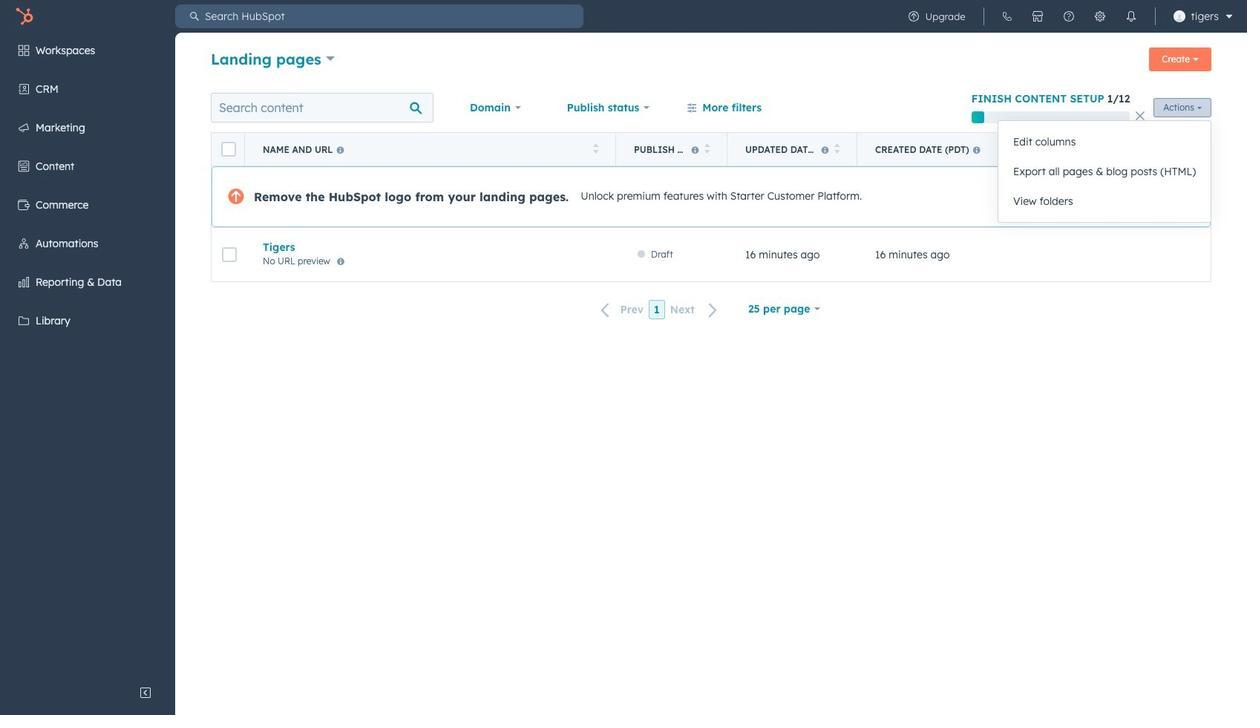 Task type: describe. For each thing, give the bounding box(es) containing it.
1 press to sort. element from the left
[[593, 143, 599, 156]]

press to sort. image
[[593, 143, 599, 153]]

Search HubSpot search field
[[199, 4, 584, 28]]

3 press to sort. element from the left
[[834, 143, 840, 156]]

notifications image
[[1126, 10, 1138, 22]]



Task type: vqa. For each thing, say whether or not it's contained in the screenshot.
howard n/a image
yes



Task type: locate. For each thing, give the bounding box(es) containing it.
0 horizontal spatial menu
[[0, 33, 175, 678]]

1 horizontal spatial press to sort. element
[[704, 143, 710, 156]]

Search content search field
[[211, 93, 434, 123]]

close image
[[1137, 111, 1146, 120]]

press to sort. image
[[704, 143, 710, 153], [834, 143, 840, 153]]

marketplaces image
[[1032, 10, 1044, 22]]

1 horizontal spatial press to sort. image
[[834, 143, 840, 153]]

1 press to sort. image from the left
[[704, 143, 710, 153]]

help image
[[1063, 10, 1075, 22]]

0 horizontal spatial press to sort. image
[[704, 143, 710, 153]]

menu
[[898, 0, 1239, 33], [0, 33, 175, 678]]

2 press to sort. image from the left
[[834, 143, 840, 153]]

settings image
[[1094, 10, 1106, 22]]

pagination navigation
[[592, 300, 727, 320]]

press to sort. element
[[593, 143, 599, 156], [704, 143, 710, 156], [834, 143, 840, 156]]

1 horizontal spatial menu
[[898, 0, 1239, 33]]

howard n/a image
[[1174, 10, 1186, 22]]

progress bar
[[972, 111, 985, 123]]

2 horizontal spatial press to sort. element
[[834, 143, 840, 156]]

2 press to sort. element from the left
[[704, 143, 710, 156]]

banner
[[211, 43, 1212, 77]]

0 horizontal spatial press to sort. element
[[593, 143, 599, 156]]



